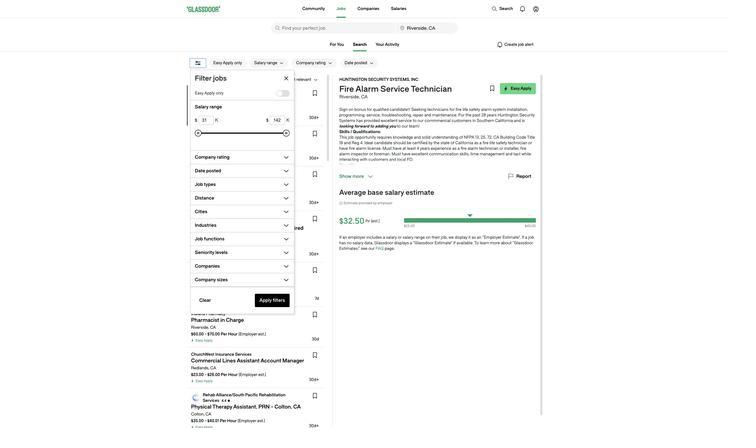 Task type: vqa. For each thing, say whether or not it's contained in the screenshot.
helpful at left
no



Task type: describe. For each thing, give the bounding box(es) containing it.
0 vertical spatial years
[[487, 113, 497, 118]]

requires
[[377, 135, 392, 140]]

- left the $45.00
[[205, 151, 207, 156]]

and right 19
[[344, 141, 351, 146]]

/hr
[[365, 219, 371, 224]]

1 horizontal spatial our
[[402, 124, 408, 129]]

fire down reg
[[349, 146, 355, 151]]

salary right base at the right
[[385, 189, 405, 197]]

most relevant button
[[282, 75, 312, 84]]

1 $ from the left
[[195, 118, 197, 123]]

foreman.
[[374, 152, 391, 157]]

none field 'search location'
[[396, 23, 458, 34]]

★ right '4.4'
[[227, 399, 231, 403]]

0 horizontal spatial range
[[210, 104, 222, 110]]

1 vertical spatial excellent
[[412, 152, 429, 157]]

distance button
[[190, 194, 281, 203]]

1 vertical spatial only
[[216, 91, 224, 96]]

1 horizontal spatial safety
[[497, 141, 508, 146]]

salary inside popup button
[[254, 61, 266, 65]]

easy up installation, on the top of page
[[511, 86, 520, 91]]

0 vertical spatial excellent
[[381, 119, 398, 123]]

1 vertical spatial life
[[490, 141, 496, 146]]

$25.00 inside 'riverside, ca $25.00 - $40.00 easy apply'
[[191, 110, 204, 115]]

sign
[[340, 107, 348, 112]]

industries
[[195, 223, 217, 228]]

in
[[473, 119, 476, 123]]

installation,
[[507, 107, 528, 112]]

Search location field
[[396, 23, 458, 34]]

for you
[[330, 42, 344, 47]]

a right estimate". on the right of page
[[526, 235, 528, 240]]

and up certified
[[414, 135, 421, 140]]

2 horizontal spatial have
[[402, 152, 411, 157]]

and left is
[[515, 119, 521, 123]]

estimates,"
[[340, 247, 360, 251]]

0 vertical spatial as
[[475, 141, 479, 146]]

1 vertical spatial easy apply only
[[195, 91, 224, 96]]

search button
[[489, 3, 516, 14]]

skills
[[340, 130, 350, 134]]

riverside, for riverside, ca $60.00 - $70.00 per hour (employer est.)
[[191, 326, 209, 330]]

apply down the $45.00
[[204, 158, 213, 162]]

fire up skills,
[[461, 146, 467, 151]]

per for $60.00
[[221, 247, 228, 252]]

churchwest insurance services
[[191, 353, 252, 357]]

their
[[432, 235, 440, 240]]

and left local
[[390, 157, 397, 162]]

$45.00
[[208, 151, 220, 156]]

local
[[398, 157, 406, 162]]

est.) for redlands, ca $23.00 - $26.00 per hour (employer est.)
[[259, 373, 266, 378]]

easy down $23.00
[[196, 380, 203, 383]]

easy inside 'riverside, ca $25.00 - $40.00 easy apply'
[[196, 117, 203, 121]]

jobs
[[337, 6, 346, 11]]

1 "glassdoor from the left
[[414, 241, 434, 246]]

0 horizontal spatial by
[[374, 201, 377, 205]]

job for job functions
[[195, 237, 203, 242]]

genesis
[[211, 218, 227, 223]]

as inside "if an employer includes a salary or salary range on their job, we display it as an "employer estimate".  if a job has no salary data, glassdoor displays a "glassdoor estimate" if available.  to learn more about "glassdoor estimates," see our"
[[472, 235, 476, 240]]

systems, for huntington security systems, inc fire alarm service technician riverside, ca
[[390, 77, 410, 82]]

cities button
[[190, 208, 281, 216]]

easy up automotive refinishing manufacturer logo
[[196, 158, 203, 162]]

security for huntington security systems, inc fire alarm service technician riverside, ca
[[368, 77, 389, 82]]

1 horizontal spatial jobs
[[230, 77, 238, 82]]

ca for riverside, ca $25.00 - $40.00 easy apply
[[210, 104, 216, 109]]

a up skills,
[[458, 146, 460, 151]]

huntington for huntington security systems, inc fire alarm service technician riverside, ca
[[340, 77, 367, 82]]

30d+ for huntington security systems, inc
[[309, 115, 319, 120]]

title
[[528, 135, 536, 140]]

troubleshooting,
[[382, 113, 412, 118]]

report
[[517, 174, 532, 179]]

per for $26.00
[[221, 373, 228, 378]]

(employer for riverside, ca $60.00 - $70.00 per hour (employer est.)
[[239, 332, 258, 337]]

no
[[347, 241, 352, 246]]

filter
[[195, 75, 212, 82]]

★ for the genesis group
[[247, 218, 251, 222]]

certified
[[413, 141, 428, 146]]

jobs list element
[[187, 85, 327, 429]]

apply down 24,562 riverside, ca jobs
[[204, 91, 215, 96]]

has inside sign on bonus for qualified candidate!! seeking technicians for fire life safety alarm system installation, programming, service, troubleshooting, repair and maintenance. for the past 28 years huntington security systems has provided excellent service to our commmercial customers in southern california and is looking forward to adding you to our team! skills / qualifications: this job opportunity requires knowledge and solid understanding of nfpa 13, 25, 72, ca building code title 19 and reg 4. ideal candidate should be certified by the state of california as a fire life safety technician or have fire alarm license. must have at least 4 years experience as a fire alarm technician or installer, fire alarm inspector or foreman. must have excellent communication skills, time management and tact while interacting with customers and local fd. benefits:
[[357, 119, 363, 123]]

0 vertical spatial employer
[[378, 201, 393, 205]]

1 horizontal spatial to
[[397, 124, 401, 129]]

0 vertical spatial of
[[460, 135, 463, 140]]

and down installer,
[[506, 152, 513, 157]]

per for $40.01
[[220, 419, 226, 424]]

hour for riverside, ca $50.00 - $60.00 per hour easy apply
[[228, 247, 238, 252]]

posted for date posted popup button
[[355, 61, 368, 65]]

1 $35.00 from the top
[[191, 151, 204, 156]]

$35.00 inside colton, ca $35.00 - $40.01 per hour (employer est.)
[[191, 419, 204, 424]]

24,562 riverside, ca jobs
[[191, 77, 238, 82]]

a up glassdoor
[[383, 235, 386, 240]]

1 vertical spatial provided
[[359, 201, 373, 205]]

- for redlands, ca $23.00 - $26.00 per hour (employer est.)
[[205, 373, 207, 378]]

team!
[[409, 124, 420, 129]]

1 horizontal spatial customers
[[452, 119, 472, 123]]

relevant
[[297, 77, 312, 82]]

1 vertical spatial $25.00
[[405, 224, 415, 228]]

range inside salary range popup button
[[267, 61, 278, 65]]

0 horizontal spatial years
[[420, 146, 430, 151]]

ca for riverside, ca $50.00 - $60.00 per hour easy apply
[[210, 240, 216, 245]]

- for riverside, ca $50.00 - $60.00 per hour easy apply
[[205, 247, 207, 252]]

average
[[340, 189, 366, 197]]

or down license.
[[370, 152, 373, 157]]

bonus
[[355, 107, 366, 112]]

easy up 'filter jobs'
[[214, 61, 222, 65]]

$40.01
[[208, 419, 219, 424]]

apply inside 'riverside, ca $25.00 - $40.00 easy apply'
[[204, 117, 213, 121]]

alarm down 4.
[[356, 146, 367, 151]]

riverside, right 24,562
[[205, 77, 223, 82]]

company rating button
[[292, 59, 326, 68]]

easy up churchwest
[[196, 339, 203, 343]]

2 if from the left
[[522, 235, 525, 240]]

license.
[[368, 146, 382, 151]]

easy apply down the $45.00
[[196, 158, 213, 162]]

is
[[522, 119, 525, 123]]

1 horizontal spatial search
[[353, 42, 367, 47]]

interacting
[[340, 157, 359, 162]]

0 vertical spatial technician
[[509, 141, 528, 146]]

huntington security systems, inc
[[191, 90, 270, 95]]

display
[[455, 235, 468, 240]]

fire
[[340, 85, 354, 94]]

it
[[469, 235, 471, 240]]

job inside sign on bonus for qualified candidate!! seeking technicians for fire life safety alarm system installation, programming, service, troubleshooting, repair and maintenance. for the past 28 years huntington security systems has provided excellent service to our commmercial customers in southern california and is looking forward to adding you to our team! skills / qualifications: this job opportunity requires knowledge and solid understanding of nfpa 13, 25, 72, ca building code title 19 and reg 4. ideal candidate should be certified by the state of california as a fire life safety technician or have fire alarm license. must have at least 4 years experience as a fire alarm technician or installer, fire alarm inspector or foreman. must have excellent communication skills, time management and tact while interacting with customers and local fd. benefits:
[[348, 135, 354, 140]]

1 vertical spatial salary
[[195, 104, 209, 110]]

riverside, ca $55k (employer est.)
[[191, 189, 229, 200]]

if
[[454, 241, 456, 246]]

1 for from the left
[[367, 107, 372, 112]]

ca for riverside, ca $55k (employer est.)
[[210, 189, 216, 194]]

adding
[[375, 124, 389, 129]]

inc for huntington security systems, inc
[[263, 90, 270, 95]]

$183k
[[206, 292, 217, 296]]

1 horizontal spatial services
[[235, 353, 252, 357]]

more inside "if an employer includes a salary or salary range on their job, we display it as an "employer estimate".  if a job has no salary data, glassdoor displays a "glassdoor estimate" if available.  to learn more about "glassdoor estimates," see our"
[[491, 241, 501, 246]]

0 vertical spatial safety
[[470, 107, 481, 112]]

a down 25,
[[480, 141, 482, 146]]

indiana pharmacy
[[191, 312, 226, 317]]

for inside sign on bonus for qualified candidate!! seeking technicians for fire life safety alarm system installation, programming, service, troubleshooting, repair and maintenance. for the past 28 years huntington security systems has provided excellent service to our commmercial customers in southern california and is looking forward to adding you to our team! skills / qualifications: this job opportunity requires knowledge and solid understanding of nfpa 13, 25, 72, ca building code title 19 and reg 4. ideal candidate should be certified by the state of california as a fire life safety technician or have fire alarm license. must have at least 4 years experience as a fire alarm technician or installer, fire alarm inspector or foreman. must have excellent communication skills, time management and tact while interacting with customers and local fd. benefits:
[[459, 113, 465, 118]]

alarm up interacting
[[340, 152, 350, 157]]

fire down 25,
[[483, 141, 489, 146]]

1 k from the left
[[215, 118, 218, 123]]

apply down distance
[[204, 202, 213, 206]]

2 slider from the left
[[283, 130, 290, 137]]

2 horizontal spatial to
[[413, 119, 417, 123]]

salaries
[[391, 6, 407, 11]]

manufacturer
[[249, 173, 275, 178]]

0 horizontal spatial have
[[340, 146, 348, 151]]

salary range inside popup button
[[254, 61, 278, 65]]

open filter menu image
[[195, 60, 201, 67]]

salary up displays
[[403, 235, 414, 240]]

apply down $70.00 on the bottom left of the page
[[204, 339, 213, 343]]

easy apply only inside button
[[214, 61, 242, 65]]

$70.00
[[208, 332, 220, 337]]

reg
[[352, 141, 360, 146]]

the genesis group logo image
[[192, 216, 200, 225]]

or down title at the right top of the page
[[529, 141, 533, 146]]

★ for i4 search group
[[242, 270, 245, 274]]

company for company sizes popup button
[[195, 277, 216, 283]]

$40.00 inside 'riverside, ca $25.00 - $40.00 easy apply'
[[208, 110, 220, 115]]

more inside dropdown button
[[353, 174, 364, 179]]

redlands, ca $23.00 - $26.00 per hour (employer est.)
[[191, 366, 266, 378]]

4.4
[[222, 399, 227, 403]]

jobs link
[[337, 0, 346, 18]]

at
[[403, 146, 406, 151]]

qualified
[[373, 107, 389, 112]]

technician
[[411, 85, 452, 94]]

2 k from the left
[[287, 118, 290, 123]]

group for the genesis group
[[228, 218, 239, 223]]

fire up while
[[521, 146, 527, 151]]

security
[[520, 113, 535, 118]]

7d
[[315, 297, 319, 301]]

most relevant
[[286, 77, 312, 82]]

salary up the see
[[353, 241, 364, 246]]

provided inside sign on bonus for qualified candidate!! seeking technicians for fire life safety alarm system installation, programming, service, troubleshooting, repair and maintenance. for the past 28 years huntington security systems has provided excellent service to our commmercial customers in southern california and is looking forward to adding you to our team! skills / qualifications: this job opportunity requires knowledge and solid understanding of nfpa 13, 25, 72, ca building code title 19 and reg 4. ideal candidate should be certified by the state of california as a fire life safety technician or have fire alarm license. must have at least 4 years experience as a fire alarm technician or installer, fire alarm inspector or foreman. must have excellent communication skills, time management and tact while interacting with customers and local fd. benefits:
[[364, 119, 380, 123]]

19
[[340, 141, 343, 146]]

management
[[480, 152, 505, 157]]

riverside, for riverside, ca $55k (employer est.)
[[191, 189, 209, 194]]

rehab alliance/south pacific rehabilitation services
[[203, 393, 286, 403]]

companies link
[[358, 0, 380, 18]]

apply inside riverside, ca $122k - $183k easy apply
[[204, 298, 213, 302]]

0 horizontal spatial customers
[[369, 157, 389, 162]]

job for job types
[[195, 182, 203, 187]]

i4
[[203, 269, 206, 274]]

group for i4 search group
[[222, 269, 234, 274]]

alarm
[[356, 85, 379, 94]]

only inside button
[[234, 61, 242, 65]]

report button
[[508, 173, 532, 180]]

estimate".
[[503, 235, 521, 240]]

0 vertical spatial must
[[383, 146, 392, 151]]

service
[[381, 85, 410, 94]]

community link
[[303, 0, 325, 18]]

0 horizontal spatial to
[[371, 124, 374, 129]]

redlands,
[[191, 366, 210, 371]]

and right "repair"
[[425, 113, 432, 118]]

0 vertical spatial the
[[466, 113, 472, 118]]

(employer for redlands, ca $23.00 - $26.00 per hour (employer est.)
[[239, 373, 258, 378]]

0 vertical spatial for
[[330, 42, 336, 47]]

a right displays
[[410, 241, 413, 246]]

easy inside riverside, ca $50.00 - $60.00 per hour easy apply
[[196, 254, 203, 258]]

riverside, ca $25.00 - $40.00 easy apply
[[191, 104, 220, 121]]

state
[[441, 141, 450, 146]]

Search keyword field
[[271, 23, 396, 34]]

tact
[[514, 152, 521, 157]]

experience
[[431, 146, 452, 151]]

1 vertical spatial as
[[453, 146, 457, 151]]

1 vertical spatial $40.00
[[526, 224, 536, 228]]

about
[[501, 241, 512, 246]]

repair
[[413, 113, 424, 118]]

28
[[482, 113, 487, 118]]

date for date posted dropdown button
[[195, 168, 205, 174]]

$32.50
[[340, 217, 365, 226]]

on inside "if an employer includes a salary or salary range on their job, we display it as an "employer estimate".  if a job has no salary data, glassdoor displays a "glassdoor estimate" if available.  to learn more about "glassdoor estimates," see our"
[[426, 235, 431, 240]]

1 an from the left
[[343, 235, 347, 240]]

ca for colton, ca $35.00 - $40.01 per hour (employer est.)
[[206, 412, 212, 417]]

knowledge
[[393, 135, 413, 140]]

by inside sign on bonus for qualified candidate!! seeking technicians for fire life safety alarm system installation, programming, service, troubleshooting, repair and maintenance. for the past 28 years huntington security systems has provided excellent service to our commmercial customers in southern california and is looking forward to adding you to our team! skills / qualifications: this job opportunity requires knowledge and solid understanding of nfpa 13, 25, 72, ca building code title 19 and reg 4. ideal candidate should be certified by the state of california as a fire life safety technician or have fire alarm license. must have at least 4 years experience as a fire alarm technician or installer, fire alarm inspector or foreman. must have excellent communication skills, time management and tact while interacting with customers and local fd. benefits:
[[429, 141, 433, 146]]

apply up 24,562 riverside, ca jobs
[[223, 61, 234, 65]]

systems
[[340, 119, 356, 123]]

job functions button
[[190, 235, 281, 244]]



Task type: locate. For each thing, give the bounding box(es) containing it.
by down solid on the top of the page
[[429, 141, 433, 146]]

date for date posted popup button
[[345, 61, 354, 65]]

1 vertical spatial more
[[491, 241, 501, 246]]

riverside, for riverside, ca $50.00 - $60.00 per hour easy apply
[[191, 240, 209, 245]]

systems, inside huntington security systems, inc fire alarm service technician riverside, ca
[[390, 77, 410, 82]]

huntington for huntington security systems, inc
[[191, 90, 219, 95]]

1 vertical spatial employer
[[348, 235, 366, 240]]

1 horizontal spatial years
[[487, 113, 497, 118]]

with
[[360, 157, 368, 162]]

riverside,
[[205, 77, 223, 82], [340, 94, 360, 100], [191, 104, 209, 109], [191, 189, 209, 194], [191, 240, 209, 245], [191, 285, 209, 290], [191, 326, 209, 330]]

riverside, inside huntington security systems, inc fire alarm service technician riverside, ca
[[340, 94, 360, 100]]

0 vertical spatial on
[[349, 107, 354, 112]]

1 horizontal spatial the
[[466, 113, 472, 118]]

fd.
[[407, 157, 414, 162]]

company rating inside dropdown button
[[195, 155, 230, 160]]

1 slider from the left
[[195, 130, 202, 137]]

5 30d+ from the top
[[309, 378, 319, 383]]

salary range button
[[250, 59, 278, 68]]

0 horizontal spatial employer
[[348, 235, 366, 240]]

easy down 24,562
[[195, 91, 204, 96]]

0 vertical spatial salary range
[[254, 61, 278, 65]]

date posted inside dropdown button
[[195, 168, 221, 174]]

1 horizontal spatial inc
[[411, 77, 419, 82]]

automotive refinishing manufacturer logo image
[[192, 171, 200, 180]]

0 vertical spatial inc
[[411, 77, 419, 82]]

apply up installation, on the top of page
[[521, 86, 532, 91]]

$60.00 inside riverside, ca $60.00 - $70.00 per hour (employer est.)
[[191, 332, 204, 337]]

1 vertical spatial range
[[210, 104, 222, 110]]

0 vertical spatial $35.00
[[191, 151, 204, 156]]

- inside 'riverside, ca $25.00 - $40.00 easy apply'
[[205, 110, 207, 115]]

company down i4
[[195, 277, 216, 283]]

easy apply inside button
[[511, 86, 532, 91]]

0 vertical spatial life
[[463, 107, 469, 112]]

company inside company sizes popup button
[[195, 277, 216, 283]]

riverside, inside 'riverside, ca $25.00 - $40.00 easy apply'
[[191, 104, 209, 109]]

hour for colton, ca $35.00 - $40.01 per hour (employer est.)
[[227, 419, 237, 424]]

0 horizontal spatial if
[[340, 235, 342, 240]]

company rating up the relevant
[[296, 61, 326, 65]]

only down 24,562 riverside, ca jobs
[[216, 91, 224, 96]]

4.
[[361, 141, 364, 146]]

our down "repair"
[[418, 119, 424, 123]]

0 horizontal spatial california
[[456, 141, 474, 146]]

1 vertical spatial services
[[203, 399, 220, 403]]

indiana
[[191, 312, 205, 317]]

$55k
[[191, 196, 201, 200]]

per inside colton, ca $35.00 - $40.01 per hour (employer est.)
[[220, 419, 226, 424]]

jobs right filter
[[213, 75, 227, 82]]

services right insurance
[[235, 353, 252, 357]]

0 vertical spatial companies
[[358, 6, 380, 11]]

ca inside riverside, ca $60.00 - $70.00 per hour (employer est.)
[[210, 326, 216, 330]]

riverside, inside riverside, ca $50.00 - $60.00 per hour easy apply
[[191, 240, 209, 245]]

0 vertical spatial huntington
[[340, 77, 367, 82]]

est.) inside redlands, ca $23.00 - $26.00 per hour (employer est.)
[[259, 373, 266, 378]]

seniority levels button
[[190, 248, 281, 257]]

0 horizontal spatial jobs
[[213, 75, 227, 82]]

- inside redlands, ca $23.00 - $26.00 per hour (employer est.)
[[205, 373, 207, 378]]

apply up riverside
[[204, 117, 213, 121]]

per right $70.00 on the bottom left of the page
[[221, 332, 227, 337]]

est.) for colton, ca $35.00 - $40.01 per hour (employer est.)
[[258, 419, 265, 424]]

fire up maintenance.
[[456, 107, 462, 112]]

your activity
[[376, 42, 400, 47]]

1 30d+ from the top
[[309, 115, 319, 120]]

salaries link
[[391, 0, 407, 18]]

★ inside the genesis group 3.9 ★
[[247, 218, 251, 222]]

0 horizontal spatial "glassdoor
[[414, 241, 434, 246]]

72,
[[488, 135, 493, 140]]

- for riverside, ca $60.00 - $70.00 per hour (employer est.)
[[205, 332, 207, 337]]

base
[[368, 189, 384, 197]]

huntington inside jobs list element
[[191, 90, 219, 95]]

easy apply down distance
[[196, 202, 213, 206]]

$60.00 left $70.00 on the bottom left of the page
[[191, 332, 204, 337]]

0 vertical spatial date posted
[[345, 61, 368, 65]]

0 horizontal spatial an
[[343, 235, 347, 240]]

rating for company rating popup button
[[316, 61, 326, 65]]

i4 search group logo image
[[192, 267, 200, 276]]

faq page.
[[376, 247, 395, 251]]

1 horizontal spatial have
[[393, 146, 402, 151]]

0 horizontal spatial k
[[215, 118, 218, 123]]

alarm up time
[[468, 146, 479, 151]]

job up the $50.00
[[195, 237, 203, 242]]

30d+
[[309, 115, 319, 120], [309, 156, 319, 161], [309, 201, 319, 205], [309, 252, 319, 257], [309, 378, 319, 383]]

30d
[[312, 337, 319, 342]]

1 horizontal spatial salary range
[[254, 61, 278, 65]]

rehab alliance/south pacific rehabilitation services logo image
[[192, 394, 200, 403]]

0 vertical spatial job
[[195, 182, 203, 187]]

rating inside popup button
[[316, 61, 326, 65]]

0 horizontal spatial for
[[367, 107, 372, 112]]

see
[[361, 247, 368, 251]]

code
[[517, 135, 527, 140]]

faq link
[[376, 247, 384, 251]]

employer inside "if an employer includes a salary or salary range on their job, we display it as an "employer estimate".  if a job has no salary data, glassdoor displays a "glassdoor estimate" if available.  to learn more about "glassdoor estimates," see our"
[[348, 235, 366, 240]]

companies for companies popup button
[[195, 264, 220, 269]]

ca down 'types'
[[210, 189, 216, 194]]

0 vertical spatial job
[[348, 135, 354, 140]]

- inside colton, ca $35.00 - $40.01 per hour (employer est.)
[[205, 419, 207, 424]]

easy down $55k
[[196, 202, 203, 206]]

date posted inside popup button
[[345, 61, 368, 65]]

0 horizontal spatial has
[[340, 241, 346, 246]]

range inside "if an employer includes a salary or salary range on their job, we display it as an "employer estimate".  if a job has no salary data, glassdoor displays a "glassdoor estimate" if available.  to learn more about "glassdoor estimates," see our"
[[415, 235, 425, 240]]

easy apply up installation, on the top of page
[[511, 86, 532, 91]]

riverside, down fire
[[340, 94, 360, 100]]

distance
[[195, 196, 214, 201]]

companies right jobs
[[358, 6, 380, 11]]

1 vertical spatial company
[[195, 155, 216, 160]]

1 horizontal spatial huntington
[[340, 77, 367, 82]]

★ inside automotive refinishing manufacturer 2.5 ★
[[282, 174, 286, 178]]

date up job types
[[195, 168, 205, 174]]

years right 28
[[487, 113, 497, 118]]

ca right 72,
[[494, 135, 500, 140]]

security inside jobs list element
[[220, 90, 241, 95]]

3 30d+ from the top
[[309, 201, 319, 205]]

page.
[[385, 247, 395, 251]]

customers left in
[[452, 119, 472, 123]]

show more
[[340, 174, 364, 179]]

date posted for date posted dropdown button
[[195, 168, 221, 174]]

2 job from the top
[[195, 237, 203, 242]]

riverside, up $55k
[[191, 189, 209, 194]]

slider
[[195, 130, 202, 137], [283, 130, 290, 137]]

0 horizontal spatial technician
[[480, 146, 499, 151]]

seeking
[[412, 107, 427, 112]]

safety down the building
[[497, 141, 508, 146]]

riverside
[[191, 131, 209, 136]]

1 horizontal spatial $25.00
[[405, 224, 415, 228]]

security up alarm
[[368, 77, 389, 82]]

companies up i4
[[195, 264, 220, 269]]

inc for huntington security systems, inc fire alarm service technician riverside, ca
[[411, 77, 419, 82]]

jobs
[[213, 75, 227, 82], [230, 77, 238, 82]]

estimate
[[406, 189, 435, 197]]

ca inside huntington security systems, inc fire alarm service technician riverside, ca
[[361, 94, 368, 100]]

4 30d+ from the top
[[309, 252, 319, 257]]

2 horizontal spatial our
[[418, 119, 424, 123]]

1 vertical spatial years
[[420, 146, 430, 151]]

the left past
[[466, 113, 472, 118]]

hour for riverside, ca $60.00 - $70.00 per hour (employer est.)
[[228, 332, 238, 337]]

easy apply for redlands, ca $23.00 - $26.00 per hour (employer est.)
[[196, 380, 213, 383]]

est.) inside the riverside, ca $55k (employer est.)
[[222, 196, 229, 200]]

our
[[418, 119, 424, 123], [402, 124, 408, 129], [369, 247, 375, 251]]

easy apply down $70.00 on the bottom left of the page
[[196, 339, 213, 343]]

2 an from the left
[[477, 235, 482, 240]]

or inside "if an employer includes a salary or salary range on their job, we display it as an "employer estimate".  if a job has no salary data, glassdoor displays a "glassdoor estimate" if available.  to learn more about "glassdoor estimates," see our"
[[398, 235, 402, 240]]

jobs up huntington security systems, inc
[[230, 77, 238, 82]]

easy apply
[[511, 86, 532, 91], [196, 158, 213, 162], [196, 202, 213, 206], [196, 339, 213, 343], [196, 380, 213, 383]]

★ for automotive refinishing manufacturer
[[282, 174, 286, 178]]

(employer inside the riverside, ca $55k (employer est.)
[[202, 196, 221, 200]]

companies for companies link
[[358, 6, 380, 11]]

riverside, inside riverside, ca $60.00 - $70.00 per hour (employer est.)
[[191, 326, 209, 330]]

per inside redlands, ca $23.00 - $26.00 per hour (employer est.)
[[221, 373, 228, 378]]

as down 13,
[[475, 141, 479, 146]]

0 horizontal spatial company rating
[[195, 155, 230, 160]]

an up no
[[343, 235, 347, 240]]

ca inside colton, ca $35.00 - $40.01 per hour (employer est.)
[[206, 412, 212, 417]]

group up "sizes"
[[222, 269, 234, 274]]

job types
[[195, 182, 216, 187]]

date posted button
[[341, 59, 368, 68]]

0 horizontal spatial only
[[216, 91, 224, 96]]

1 vertical spatial rating
[[217, 155, 230, 160]]

systems, for huntington security systems, inc
[[242, 90, 262, 95]]

(employer inside redlands, ca $23.00 - $26.00 per hour (employer est.)
[[239, 373, 258, 378]]

1 vertical spatial job
[[529, 235, 535, 240]]

0 horizontal spatial of
[[451, 141, 455, 146]]

company for company rating popup button
[[296, 61, 315, 65]]

company inside company rating popup button
[[296, 61, 315, 65]]

30d+ for riverside outpatient surgical institute
[[309, 156, 319, 161]]

we
[[449, 235, 454, 240]]

or left installer,
[[500, 146, 504, 151]]

alarm up 28
[[482, 107, 492, 112]]

1 vertical spatial huntington
[[191, 90, 219, 95]]

(employer inside colton, ca $35.00 - $40.01 per hour (employer est.)
[[238, 419, 257, 424]]

riverside, ca $122k - $183k easy apply
[[191, 285, 217, 302]]

1 horizontal spatial $
[[267, 118, 269, 123]]

1 vertical spatial date
[[195, 168, 205, 174]]

None field
[[271, 23, 396, 34], [396, 23, 458, 34], [198, 116, 214, 125], [270, 116, 286, 125], [198, 116, 214, 125], [270, 116, 286, 125]]

0 horizontal spatial systems,
[[242, 90, 262, 95]]

1 vertical spatial salary range
[[195, 104, 222, 110]]

job inside dropdown button
[[195, 182, 203, 187]]

technician up management
[[480, 146, 499, 151]]

- left the $40.01
[[205, 419, 207, 424]]

riverside outpatient surgical institute
[[191, 131, 264, 136]]

k
[[215, 118, 218, 123], [287, 118, 290, 123]]

0 vertical spatial $60.00
[[208, 247, 220, 252]]

on inside sign on bonus for qualified candidate!! seeking technicians for fire life safety alarm system installation, programming, service, troubleshooting, repair and maintenance. for the past 28 years huntington security systems has provided excellent service to our commmercial customers in southern california and is looking forward to adding you to our team! skills / qualifications: this job opportunity requires knowledge and solid understanding of nfpa 13, 25, 72, ca building code title 19 and reg 4. ideal candidate should be certified by the state of california as a fire life safety technician or have fire alarm license. must have at least 4 years experience as a fire alarm technician or installer, fire alarm inspector or foreman. must have excellent communication skills, time management and tact while interacting with customers and local fd. benefits:
[[349, 107, 354, 112]]

per for $70.00
[[221, 332, 227, 337]]

(employer for colton, ca $35.00 - $40.01 per hour (employer est.)
[[238, 419, 257, 424]]

pharmacy
[[206, 312, 226, 317]]

inc inside jobs list element
[[263, 90, 270, 95]]

est.)
[[259, 151, 266, 156], [222, 196, 229, 200], [258, 332, 266, 337], [259, 373, 266, 378], [258, 419, 265, 424]]

rating inside dropdown button
[[217, 155, 230, 160]]

- inside riverside, ca $122k - $183k easy apply
[[203, 292, 205, 296]]

0 horizontal spatial our
[[369, 247, 375, 251]]

company rating for company rating dropdown button at left top
[[195, 155, 230, 160]]

1 job from the top
[[195, 182, 203, 187]]

easy apply only button
[[209, 59, 247, 68]]

for
[[330, 42, 336, 47], [459, 113, 465, 118]]

companies inside popup button
[[195, 264, 220, 269]]

hour
[[228, 151, 238, 156], [228, 247, 238, 252], [228, 332, 238, 337], [228, 373, 238, 378], [227, 419, 237, 424]]

4
[[417, 146, 420, 151]]

skills,
[[460, 152, 470, 157]]

functions
[[204, 237, 225, 242]]

california down "huntington"
[[496, 119, 514, 123]]

2 vertical spatial our
[[369, 247, 375, 251]]

understanding
[[432, 135, 459, 140]]

- for colton, ca $35.00 - $40.01 per hour (employer est.)
[[205, 419, 207, 424]]

1 vertical spatial companies
[[195, 264, 220, 269]]

service
[[399, 119, 412, 123]]

1 vertical spatial our
[[402, 124, 408, 129]]

est.) inside colton, ca $35.00 - $40.01 per hour (employer est.)
[[258, 419, 265, 424]]

ca for riverside, ca $122k - $183k easy apply
[[210, 285, 216, 290]]

the up experience
[[434, 141, 440, 146]]

displays
[[395, 241, 409, 246]]

hour for redlands, ca $23.00 - $26.00 per hour (employer est.)
[[228, 373, 238, 378]]

services
[[235, 353, 252, 357], [203, 399, 220, 403]]

if up estimates,"
[[340, 235, 342, 240]]

1 horizontal spatial california
[[496, 119, 514, 123]]

0 vertical spatial our
[[418, 119, 424, 123]]

- inside riverside, ca $60.00 - $70.00 per hour (employer est.)
[[205, 332, 207, 337]]

5.0
[[236, 270, 241, 274]]

0 horizontal spatial search
[[207, 269, 221, 274]]

maintenance.
[[433, 113, 458, 118]]

riverside, up the $50.00
[[191, 240, 209, 245]]

ca inside sign on bonus for qualified candidate!! seeking technicians for fire life safety alarm system installation, programming, service, troubleshooting, repair and maintenance. for the past 28 years huntington security systems has provided excellent service to our commmercial customers in southern california and is looking forward to adding you to our team! skills / qualifications: this job opportunity requires knowledge and solid understanding of nfpa 13, 25, 72, ca building code title 19 and reg 4. ideal candidate should be certified by the state of california as a fire life safety technician or have fire alarm license. must have at least 4 years experience as a fire alarm technician or installer, fire alarm inspector or foreman. must have excellent communication skills, time management and tact while interacting with customers and local fd. benefits:
[[494, 135, 500, 140]]

easy apply for riverside, ca $60.00 - $70.00 per hour (employer est.)
[[196, 339, 213, 343]]

2 $ from the left
[[267, 118, 269, 123]]

as up "communication"
[[453, 146, 457, 151]]

2 $35.00 from the top
[[191, 419, 204, 424]]

security for huntington security systems, inc
[[220, 90, 241, 95]]

riverside, inside the riverside, ca $55k (employer est.)
[[191, 189, 209, 194]]

0 horizontal spatial date posted
[[195, 168, 221, 174]]

est.) inside riverside, ca $60.00 - $70.00 per hour (employer est.)
[[258, 332, 266, 337]]

search inside button
[[500, 6, 514, 11]]

job
[[195, 182, 203, 187], [195, 237, 203, 242]]

have
[[340, 146, 348, 151], [393, 146, 402, 151], [402, 152, 411, 157]]

job inside "if an employer includes a salary or salary range on their job, we display it as an "employer estimate".  if a job has no salary data, glassdoor displays a "glassdoor estimate" if available.  to learn more about "glassdoor estimates," see our"
[[529, 235, 535, 240]]

close filter menu image
[[283, 75, 290, 82]]

ca
[[224, 77, 229, 82], [361, 94, 368, 100], [210, 104, 216, 109], [494, 135, 500, 140], [210, 189, 216, 194], [210, 240, 216, 245], [210, 285, 216, 290], [210, 326, 216, 330], [211, 366, 216, 371], [206, 412, 212, 417]]

services down rehab
[[203, 399, 220, 403]]

0 vertical spatial easy apply only
[[214, 61, 242, 65]]

hour down job functions "popup button"
[[228, 247, 238, 252]]

huntington
[[498, 113, 519, 118]]

1 horizontal spatial job
[[529, 235, 535, 240]]

easy inside riverside, ca $122k - $183k easy apply
[[196, 298, 203, 302]]

company inside company rating dropdown button
[[195, 155, 216, 160]]

ca inside 'riverside, ca $25.00 - $40.00 easy apply'
[[210, 104, 216, 109]]

for up maintenance.
[[450, 107, 455, 112]]

apply inside riverside, ca $50.00 - $60.00 per hour easy apply
[[204, 254, 213, 258]]

easy apply only element
[[276, 90, 290, 97]]

company rating for company rating popup button
[[296, 61, 326, 65]]

(employer inside riverside, ca $60.00 - $70.00 per hour (employer est.)
[[239, 332, 258, 337]]

2 horizontal spatial search
[[500, 6, 514, 11]]

inc inside huntington security systems, inc fire alarm service technician riverside, ca
[[411, 77, 419, 82]]

0 vertical spatial customers
[[452, 119, 472, 123]]

systems,
[[390, 77, 410, 82], [242, 90, 262, 95]]

0 horizontal spatial job
[[348, 135, 354, 140]]

0 vertical spatial has
[[357, 119, 363, 123]]

date
[[345, 61, 354, 65], [195, 168, 205, 174]]

1 horizontal spatial company rating
[[296, 61, 326, 65]]

date down search link
[[345, 61, 354, 65]]

date posted for date posted popup button
[[345, 61, 368, 65]]

hour right $26.00
[[228, 373, 238, 378]]

★ inside i4 search group 5.0 ★
[[242, 270, 245, 274]]

ca inside riverside, ca $122k - $183k easy apply
[[210, 285, 216, 290]]

$25.00 up displays
[[405, 224, 415, 228]]

company for company rating dropdown button at left top
[[195, 155, 216, 160]]

1 horizontal spatial security
[[368, 77, 389, 82]]

programming,
[[340, 113, 366, 118]]

huntington up fire
[[340, 77, 367, 82]]

rating
[[316, 61, 326, 65], [217, 155, 230, 160]]

more right show
[[353, 174, 364, 179]]

provided down the service,
[[364, 119, 380, 123]]

be
[[407, 141, 412, 146]]

- left $70.00 on the bottom left of the page
[[205, 332, 207, 337]]

0 vertical spatial provided
[[364, 119, 380, 123]]

riverside, for riverside, ca $25.00 - $40.00 easy apply
[[191, 104, 209, 109]]

and
[[425, 113, 432, 118], [515, 119, 521, 123], [414, 135, 421, 140], [344, 141, 351, 146], [506, 152, 513, 157], [390, 157, 397, 162]]

ca down alarm
[[361, 94, 368, 100]]

hour right $70.00 on the bottom left of the page
[[228, 332, 238, 337]]

0 horizontal spatial inc
[[263, 90, 270, 95]]

est.) for riverside, ca $60.00 - $70.00 per hour (employer est.)
[[258, 332, 266, 337]]

security
[[368, 77, 389, 82], [220, 90, 241, 95]]

0 vertical spatial company
[[296, 61, 315, 65]]

per right $26.00
[[221, 373, 228, 378]]

hour right the $40.01
[[227, 419, 237, 424]]

30d+ for churchwest insurance services
[[309, 378, 319, 383]]

our inside "if an employer includes a salary or salary range on their job, we display it as an "employer estimate".  if a job has no salary data, glassdoor displays a "glassdoor estimate" if available.  to learn more about "glassdoor estimates," see our"
[[369, 247, 375, 251]]

company up automotive
[[195, 155, 216, 160]]

date posted down search link
[[345, 61, 368, 65]]

the genesis group 3.9 ★
[[203, 218, 251, 223]]

systems, inside jobs list element
[[242, 90, 262, 95]]

1 horizontal spatial slider
[[283, 130, 290, 137]]

your
[[376, 42, 385, 47]]

$40.00
[[208, 110, 220, 115], [526, 224, 536, 228]]

easy apply for riverside, ca $55k (employer est.)
[[196, 202, 213, 206]]

date inside dropdown button
[[195, 168, 205, 174]]

job inside "popup button"
[[195, 237, 203, 242]]

per inside riverside, ca $50.00 - $60.00 per hour easy apply
[[221, 247, 228, 252]]

data,
[[365, 241, 374, 246]]

1 horizontal spatial technician
[[509, 141, 528, 146]]

riverside, inside riverside, ca $122k - $183k easy apply
[[191, 285, 209, 290]]

opportunity
[[355, 135, 376, 140]]

date posted up 'types'
[[195, 168, 221, 174]]

$60.00 inside riverside, ca $50.00 - $60.00 per hour easy apply
[[208, 247, 220, 252]]

2 for from the left
[[450, 107, 455, 112]]

employer down the average base salary estimate on the top
[[378, 201, 393, 205]]

easy apply only image
[[276, 90, 290, 97]]

- for riverside, ca $25.00 - $40.00 easy apply
[[205, 110, 207, 115]]

1 if from the left
[[340, 235, 342, 240]]

years right 4
[[420, 146, 430, 151]]

cities
[[195, 209, 207, 215]]

- inside riverside, ca $50.00 - $60.00 per hour easy apply
[[205, 247, 207, 252]]

1 horizontal spatial range
[[267, 61, 278, 65]]

hour up date posted dropdown button
[[228, 151, 238, 156]]

by down base at the right
[[374, 201, 377, 205]]

posted inside date posted popup button
[[355, 61, 368, 65]]

california
[[496, 119, 514, 123], [456, 141, 474, 146]]

hour inside colton, ca $35.00 - $40.01 per hour (employer est.)
[[227, 419, 237, 424]]

easy down $122k at the bottom of the page
[[196, 298, 203, 302]]

1 horizontal spatial for
[[450, 107, 455, 112]]

an up to
[[477, 235, 482, 240]]

ca down huntington security systems, inc
[[210, 104, 216, 109]]

alliance/south
[[216, 393, 245, 398]]

installer,
[[505, 146, 520, 151]]

search inside jobs list element
[[207, 269, 221, 274]]

0 horizontal spatial security
[[220, 90, 241, 95]]

job functions
[[195, 237, 225, 242]]

2 vertical spatial range
[[415, 235, 425, 240]]

company rating inside popup button
[[296, 61, 326, 65]]

service,
[[367, 113, 381, 118]]

available.
[[457, 241, 474, 246]]

0 horizontal spatial the
[[434, 141, 440, 146]]

apply down $26.00
[[204, 380, 213, 383]]

huntington inside huntington security systems, inc fire alarm service technician riverside, ca
[[340, 77, 367, 82]]

per right the $45.00
[[221, 151, 228, 156]]

ca inside the riverside, ca $55k (employer est.)
[[210, 189, 216, 194]]

riverside, down 24,562
[[191, 104, 209, 109]]

1 horizontal spatial date posted
[[345, 61, 368, 65]]

1 horizontal spatial for
[[459, 113, 465, 118]]

rating for company rating dropdown button at left top
[[217, 155, 230, 160]]

your activity link
[[376, 42, 400, 47]]

$50.00
[[191, 247, 204, 252]]

2 "glassdoor from the left
[[513, 241, 534, 246]]

automotive
[[203, 173, 225, 178]]

has left no
[[340, 241, 346, 246]]

ca up huntington security systems, inc
[[224, 77, 229, 82]]

ca for riverside, ca $60.00 - $70.00 per hour (employer est.)
[[210, 326, 216, 330]]

faq
[[376, 247, 384, 251]]

1 vertical spatial the
[[434, 141, 440, 146]]

0 vertical spatial more
[[353, 174, 364, 179]]

- for riverside, ca $122k - $183k easy apply
[[203, 292, 205, 296]]

salary up glassdoor
[[386, 235, 397, 240]]

hour inside riverside, ca $50.00 - $60.00 per hour easy apply
[[228, 247, 238, 252]]

★ right the '5.0'
[[242, 270, 245, 274]]

per right the $40.01
[[220, 419, 226, 424]]

0 horizontal spatial date
[[195, 168, 205, 174]]

$32.50 /hr (est.)
[[340, 217, 380, 226]]

riverside, for riverside, ca $122k - $183k easy apply
[[191, 285, 209, 290]]

ca for redlands, ca $23.00 - $26.00 per hour (employer est.)
[[211, 366, 216, 371]]

0 horizontal spatial rating
[[217, 155, 230, 160]]

1 horizontal spatial posted
[[355, 61, 368, 65]]

inc
[[411, 77, 419, 82], [263, 90, 270, 95]]

$25.00 up riverside
[[191, 110, 204, 115]]

2.5
[[277, 174, 282, 178]]

posted inside date posted dropdown button
[[206, 168, 221, 174]]

candidate
[[375, 141, 393, 146]]

hour inside riverside, ca $60.00 - $70.00 per hour (employer est.)
[[228, 332, 238, 337]]

estimate"
[[435, 241, 453, 246]]

apply down the $183k
[[204, 298, 213, 302]]

services inside rehab alliance/south pacific rehabilitation services
[[203, 399, 220, 403]]

1 vertical spatial must
[[392, 152, 401, 157]]

/
[[351, 130, 352, 134]]

1 horizontal spatial salary
[[254, 61, 266, 65]]

"glassdoor
[[414, 241, 434, 246], [513, 241, 534, 246]]

if an employer includes a salary or salary range on their job, we display it as an "employer estimate".  if a job has no salary data, glassdoor displays a "glassdoor estimate" if available.  to learn more about "glassdoor estimates," see our
[[340, 235, 535, 251]]

has
[[357, 119, 363, 123], [340, 241, 346, 246]]

posted for date posted dropdown button
[[206, 168, 221, 174]]

1 vertical spatial company rating
[[195, 155, 230, 160]]

ca inside redlands, ca $23.00 - $26.00 per hour (employer est.)
[[211, 366, 216, 371]]

ca inside riverside, ca $50.00 - $60.00 per hour easy apply
[[210, 240, 216, 245]]

hour inside redlands, ca $23.00 - $26.00 per hour (employer est.)
[[228, 373, 238, 378]]

1 horizontal spatial companies
[[358, 6, 380, 11]]

job right estimate". on the right of page
[[529, 235, 535, 240]]

none field search keyword
[[271, 23, 396, 34]]

has inside "if an employer includes a salary or salary range on their job, we display it as an "employer estimate".  if a job has no salary data, glassdoor displays a "glassdoor estimate" if available.  to learn more about "glassdoor estimates," see our"
[[340, 241, 346, 246]]

california down nfpa
[[456, 141, 474, 146]]

for up the service,
[[367, 107, 372, 112]]

job down /
[[348, 135, 354, 140]]

2 horizontal spatial range
[[415, 235, 425, 240]]

security inside huntington security systems, inc fire alarm service technician riverside, ca
[[368, 77, 389, 82]]

1 vertical spatial has
[[340, 241, 346, 246]]

2 30d+ from the top
[[309, 156, 319, 161]]

- up riverside
[[205, 110, 207, 115]]

estimate
[[344, 201, 358, 205]]

per inside riverside, ca $60.00 - $70.00 per hour (employer est.)
[[221, 332, 227, 337]]

rehabilitation
[[259, 393, 286, 398]]

1 horizontal spatial systems,
[[390, 77, 410, 82]]

0 vertical spatial posted
[[355, 61, 368, 65]]

excellent up you
[[381, 119, 398, 123]]

date inside popup button
[[345, 61, 354, 65]]



